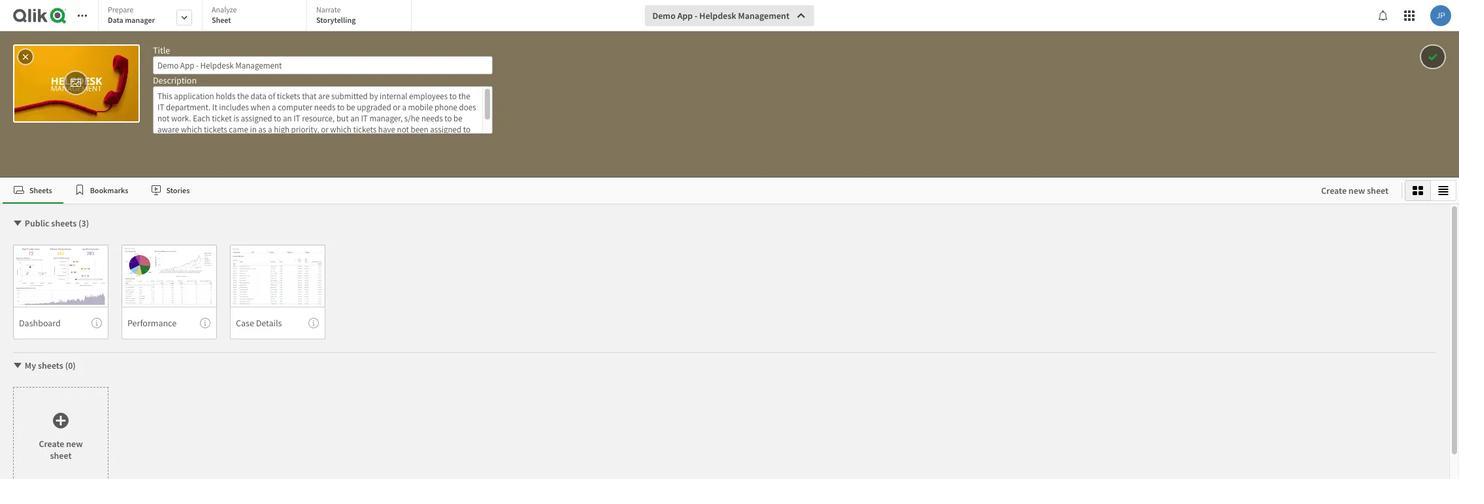 Task type: locate. For each thing, give the bounding box(es) containing it.
bookmarks
[[90, 185, 128, 195]]

0 vertical spatial create
[[1321, 185, 1347, 197]]

1 vertical spatial sheets
[[38, 360, 63, 372]]

1 horizontal spatial create new sheet
[[1321, 185, 1389, 197]]

sheet
[[1367, 185, 1389, 197], [50, 450, 72, 462]]

toolbar
[[0, 0, 1459, 178]]

new inside button
[[1349, 185, 1365, 197]]

description
[[153, 74, 197, 86]]

1 horizontal spatial new
[[1349, 185, 1365, 197]]

1 horizontal spatial create
[[1321, 185, 1347, 197]]

narrate storytelling
[[316, 5, 356, 25]]

0 vertical spatial create new sheet
[[1321, 185, 1389, 197]]

performance sheet is selected. press the spacebar or enter key to open performance sheet. use the right and left arrow keys to navigate. element
[[122, 245, 217, 340]]

james peterson image
[[1430, 5, 1451, 26]]

1 horizontal spatial tooltip
[[200, 318, 210, 329]]

tooltip left 'performance'
[[91, 318, 102, 329]]

3 tooltip from the left
[[308, 318, 319, 329]]

prepare
[[108, 5, 134, 14]]

1 tooltip from the left
[[91, 318, 102, 329]]

create new sheet inside button
[[1321, 185, 1389, 197]]

(0)
[[65, 360, 76, 372]]

0 vertical spatial sheets
[[51, 218, 77, 229]]

my
[[25, 360, 36, 372]]

grid view image
[[1413, 186, 1423, 196]]

app
[[677, 10, 693, 22]]

public
[[25, 218, 49, 229]]

narrate
[[316, 5, 341, 14]]

0 vertical spatial sheet
[[1367, 185, 1389, 197]]

2 tooltip from the left
[[200, 318, 210, 329]]

analyze
[[212, 5, 237, 14]]

0 horizontal spatial create
[[39, 438, 64, 450]]

stop editing image
[[1427, 49, 1439, 65]]

sheet inside button
[[1367, 185, 1389, 197]]

application
[[0, 0, 1459, 480]]

case details menu item
[[230, 307, 325, 340]]

group inside application
[[1405, 180, 1457, 201]]

tooltip right details
[[308, 318, 319, 329]]

tooltip inside dashboard "menu item"
[[91, 318, 102, 329]]

stories button
[[140, 178, 201, 204]]

1 horizontal spatial sheet
[[1367, 185, 1389, 197]]

0 vertical spatial new
[[1349, 185, 1365, 197]]

dashboard
[[19, 317, 61, 329]]

0 horizontal spatial sheet
[[50, 450, 72, 462]]

reset thumbnail image
[[20, 50, 31, 63]]

sheets for my sheets
[[38, 360, 63, 372]]

tooltip inside case details menu item
[[308, 318, 319, 329]]

sheets for public sheets
[[51, 218, 77, 229]]

dashboard sheet is selected. press the spacebar or enter key to open dashboard sheet. use the right and left arrow keys to navigate. element
[[13, 245, 108, 340]]

my sheets (0)
[[25, 360, 76, 372]]

tooltip left case
[[200, 318, 210, 329]]

1 vertical spatial tab list
[[3, 178, 1308, 204]]

sheets button
[[3, 178, 63, 204]]

tab list
[[98, 0, 416, 33], [3, 178, 1308, 204]]

1 vertical spatial sheet
[[50, 450, 72, 462]]

sheets left (0)
[[38, 360, 63, 372]]

dashboard menu item
[[13, 307, 108, 340]]

manager
[[125, 15, 155, 25]]

stories
[[166, 185, 190, 195]]

tooltip inside the performance menu item
[[200, 318, 210, 329]]

group
[[1405, 180, 1457, 201]]

collapse image
[[12, 361, 23, 371]]

sheets left (3)
[[51, 218, 77, 229]]

tooltip
[[91, 318, 102, 329], [200, 318, 210, 329], [308, 318, 319, 329]]

new
[[1349, 185, 1365, 197], [66, 438, 83, 450]]

management
[[738, 10, 790, 22]]

details
[[256, 317, 282, 329]]

create new sheet button
[[1311, 180, 1399, 201]]

2 horizontal spatial tooltip
[[308, 318, 319, 329]]

application containing demo app - helpdesk management
[[0, 0, 1459, 480]]

0 horizontal spatial new
[[66, 438, 83, 450]]

create
[[1321, 185, 1347, 197], [39, 438, 64, 450]]

1 vertical spatial new
[[66, 438, 83, 450]]

1 vertical spatial create new sheet
[[39, 438, 83, 462]]

performance
[[127, 317, 177, 329]]

create new sheet
[[1321, 185, 1389, 197], [39, 438, 83, 462]]

case details sheet is selected. press the spacebar or enter key to open case details sheet. use the right and left arrow keys to navigate. element
[[230, 245, 325, 340]]

0 horizontal spatial tooltip
[[91, 318, 102, 329]]

None text field
[[153, 56, 493, 74], [153, 86, 493, 134], [153, 56, 493, 74], [153, 86, 493, 134]]

0 vertical spatial tab list
[[98, 0, 416, 33]]

sheets
[[51, 218, 77, 229], [38, 360, 63, 372]]



Task type: vqa. For each thing, say whether or not it's contained in the screenshot.
Prepare Data manager
yes



Task type: describe. For each thing, give the bounding box(es) containing it.
change thumbnail image
[[70, 75, 82, 91]]

case
[[236, 317, 254, 329]]

case details
[[236, 317, 282, 329]]

bookmarks button
[[63, 178, 140, 204]]

tooltip for case details
[[308, 318, 319, 329]]

tab list containing sheets
[[3, 178, 1308, 204]]

toolbar containing demo app - helpdesk management
[[0, 0, 1459, 178]]

collapse image
[[12, 218, 23, 229]]

demo
[[652, 10, 676, 22]]

(3)
[[78, 218, 89, 229]]

tooltip for performance
[[200, 318, 210, 329]]

prepare data manager
[[108, 5, 155, 25]]

sheets
[[29, 185, 52, 195]]

create inside button
[[1321, 185, 1347, 197]]

new inside create new sheet
[[66, 438, 83, 450]]

demo app - helpdesk management button
[[645, 5, 814, 26]]

sheet
[[212, 15, 231, 25]]

public sheets (3)
[[25, 218, 89, 229]]

list view image
[[1438, 186, 1449, 196]]

0 horizontal spatial create new sheet
[[39, 438, 83, 462]]

tooltip for dashboard
[[91, 318, 102, 329]]

demo app - helpdesk management
[[652, 10, 790, 22]]

analyze sheet
[[212, 5, 237, 25]]

storytelling
[[316, 15, 356, 25]]

1 vertical spatial create
[[39, 438, 64, 450]]

tab list containing prepare
[[98, 0, 416, 33]]

-
[[695, 10, 698, 22]]

data
[[108, 15, 123, 25]]

helpdesk
[[699, 10, 736, 22]]

performance menu item
[[122, 307, 217, 340]]

title
[[153, 44, 170, 56]]



